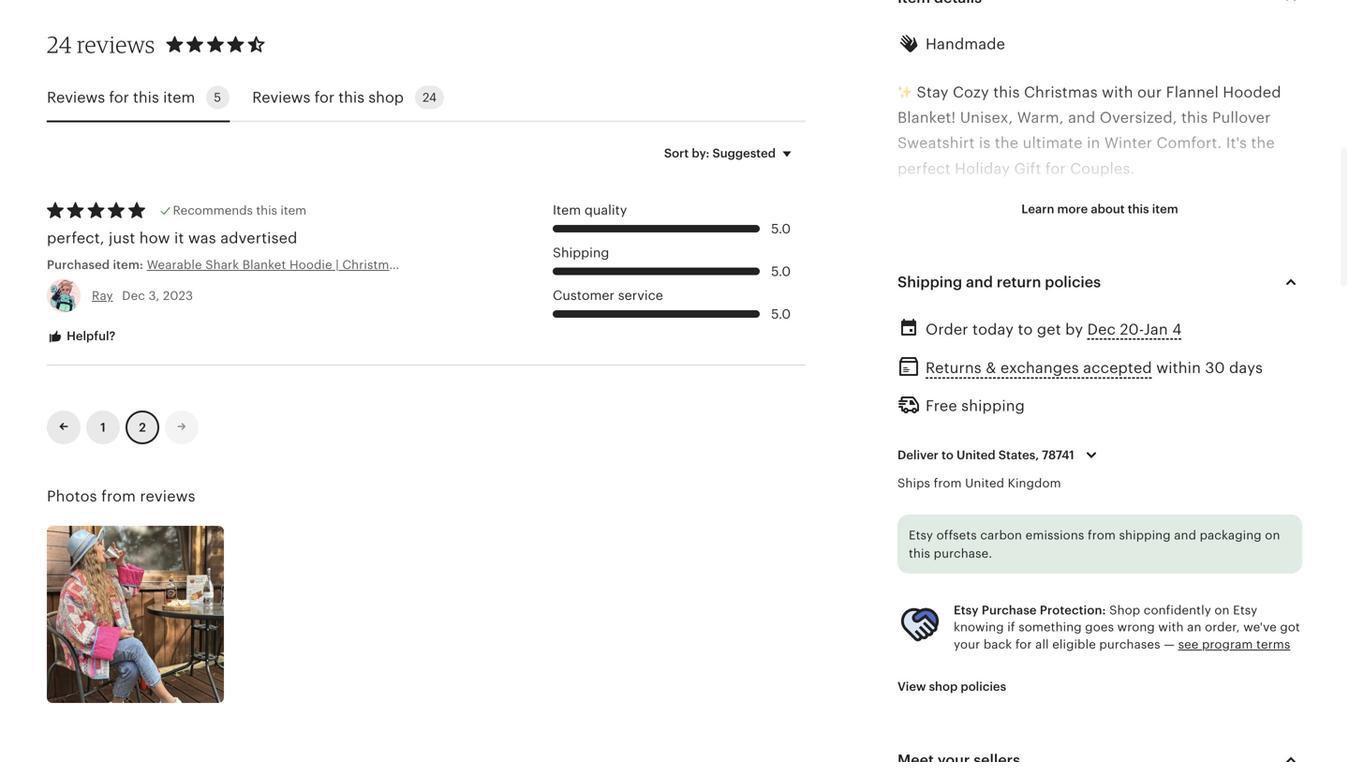 Task type: vqa. For each thing, say whether or not it's contained in the screenshot.
Monogram
no



Task type: describe. For each thing, give the bounding box(es) containing it.
perfect,
[[47, 229, 105, 246]]

1 vertical spatial your
[[1166, 466, 1198, 483]]

perfect inside the perfect blend of comfort and style, it's a must-have for your winter wardrobe. ----------------------------------------- •✨ features: material: fleece cozy & warm - perfect xmas gift for your loved one
[[929, 339, 982, 356]]

shop inside tab list
[[369, 89, 404, 106]]

14
[[1070, 568, 1086, 585]]

was
[[188, 229, 216, 246]]

how
[[139, 229, 170, 246]]

item:
[[113, 258, 143, 272]]

and inside the shipping and return policies dropdown button
[[966, 274, 994, 291]]

reviews for this shop
[[252, 89, 404, 106]]

from inside the etsy offsets carbon emissions from shipping and packaging on this purchase.
[[1088, 528, 1116, 542]]

view shop policies button
[[884, 670, 1021, 704]]

order
[[954, 645, 994, 661]]

shipping:
[[923, 543, 993, 559]]

quality
[[585, 203, 627, 217]]

item
[[553, 203, 581, 217]]

deliver to united states, 78741
[[898, 448, 1075, 462]]

purchases
[[1100, 637, 1161, 651]]

got
[[1281, 620, 1301, 634]]

soft
[[1083, 262, 1111, 279]]

jan
[[1144, 321, 1169, 338]]

78741
[[1043, 448, 1075, 462]]

for inside the ✨ stay cozy this christmas with our flannel hooded blanket! unisex, warm, and oversized, this pullover sweatshirt is the ultimate in winter comfort. it's the perfect holiday gift for couples.
[[1046, 160, 1067, 177]]

about
[[1091, 202, 1125, 216]]

loved
[[1202, 466, 1242, 483]]

to inside the ----------------------------------------- •✨ shipping: international delivery 7-14 days ----------------------------------------- •✨guarantee: ✿ each order is thoroughly inspected before shipping to ensure completeness.
[[898, 670, 913, 687]]

it's
[[1227, 135, 1248, 152]]

sort by: suggested button
[[650, 134, 813, 173]]

completeness.
[[971, 670, 1078, 687]]

on inside "shop confidently on etsy knowing if something goes wrong with an order, we've got your back for all eligible purchases —"
[[1215, 603, 1230, 617]]

blanket!
[[898, 109, 956, 126]]

1
[[101, 420, 106, 434]]

5.0 for quality
[[772, 221, 791, 236]]

view shop policies
[[898, 680, 1007, 694]]

perfect inside the ✨ stay cozy this christmas with our flannel hooded blanket! unisex, warm, and oversized, this pullover sweatshirt is the ultimate in winter comfort. it's the perfect holiday gift for couples.
[[898, 160, 951, 177]]

customer service
[[553, 288, 664, 303]]

all
[[1036, 637, 1050, 651]]

free
[[949, 237, 978, 254]]

days inside the ----------------------------------------- •✨ shipping: international delivery 7-14 days ----------------------------------------- •✨guarantee: ✿ each order is thoroughly inspected before shipping to ensure completeness.
[[1090, 568, 1124, 585]]

24 reviews
[[47, 30, 155, 58]]

design
[[982, 237, 1032, 254]]

it's inside this oversized hooded blanket features a unique and hassle-free design that's easy to wear and take off. with its long sleeves and soft fleece material, it's not only functional but also incredibly cozy.
[[1233, 262, 1253, 279]]

an
[[1188, 620, 1202, 634]]

it
[[174, 229, 184, 246]]

blend
[[986, 339, 1028, 356]]

gift inside the perfect blend of comfort and style, it's a must-have for your winter wardrobe. ----------------------------------------- •✨ features: material: fleece cozy & warm - perfect xmas gift for your loved one
[[1110, 466, 1137, 483]]

we've
[[1244, 620, 1277, 634]]

sort by: suggested
[[664, 146, 776, 160]]

5
[[214, 90, 221, 104]]

protection:
[[1040, 603, 1107, 617]]

order
[[926, 321, 969, 338]]

2 the from the left
[[1252, 135, 1276, 152]]

—
[[1164, 637, 1175, 651]]

cozy.
[[1151, 288, 1188, 305]]

policies inside dropdown button
[[1045, 274, 1102, 291]]

functional
[[933, 288, 1007, 305]]

etsy for etsy purchase protection:
[[954, 603, 979, 617]]

wear
[[1136, 237, 1171, 254]]

comfort.
[[1157, 135, 1223, 152]]

material,
[[1165, 262, 1229, 279]]

1 horizontal spatial item
[[281, 203, 307, 217]]

2 link
[[126, 410, 159, 444]]

shop
[[1110, 603, 1141, 617]]

shop confidently on etsy knowing if something goes wrong with an order, we've got your back for all eligible purchases —
[[954, 603, 1301, 651]]

0 vertical spatial reviews
[[77, 30, 155, 58]]

hooded
[[1224, 84, 1282, 101]]

its
[[935, 262, 953, 279]]

dec 20-jan 4 button
[[1088, 316, 1182, 343]]

policies inside button
[[961, 680, 1007, 694]]

shipping for shipping and return policies
[[898, 274, 963, 291]]

this inside dropdown button
[[1128, 202, 1150, 216]]

2
[[139, 420, 146, 434]]

suggested
[[713, 146, 776, 160]]

long
[[957, 262, 989, 279]]

with
[[898, 262, 931, 279]]

thoroughly
[[1014, 645, 1094, 661]]

it's inside the perfect blend of comfort and style, it's a must-have for your winter wardrobe. ----------------------------------------- •✨ features: material: fleece cozy & warm - perfect xmas gift for your loved one
[[1189, 339, 1209, 356]]

and inside the etsy offsets carbon emissions from shipping and packaging on this purchase.
[[1175, 528, 1197, 542]]

etsy offsets carbon emissions from shipping and packaging on this purchase.
[[909, 528, 1281, 560]]

photos from reviews
[[47, 488, 196, 505]]

✨ stay cozy this christmas with our flannel hooded blanket! unisex, warm, and oversized, this pullover sweatshirt is the ultimate in winter comfort. it's the perfect holiday gift for couples.
[[898, 84, 1282, 177]]

sort
[[664, 146, 689, 160]]

ships
[[898, 476, 931, 490]]

offsets
[[937, 528, 977, 542]]

this
[[898, 211, 928, 228]]

•✨ inside the ----------------------------------------- •✨ shipping: international delivery 7-14 days ----------------------------------------- •✨guarantee: ✿ each order is thoroughly inspected before shipping to ensure completeness.
[[898, 543, 918, 559]]

before
[[1175, 645, 1223, 661]]

of
[[1032, 339, 1047, 356]]

7-
[[1057, 568, 1070, 585]]

deliver to united states, 78741 button
[[884, 436, 1117, 475]]

order today to get by dec 20-jan 4
[[926, 321, 1182, 338]]

from for united
[[934, 476, 962, 490]]

etsy purchase protection:
[[954, 603, 1107, 617]]

holiday
[[955, 160, 1011, 177]]

warm
[[953, 466, 995, 483]]

hooded
[[1006, 211, 1062, 228]]

1 horizontal spatial dec
[[1088, 321, 1116, 338]]

perfect
[[1009, 466, 1061, 483]]

0 vertical spatial your
[[923, 364, 955, 381]]

a inside the perfect blend of comfort and style, it's a must-have for your winter wardrobe. ----------------------------------------- •✨ features: material: fleece cozy & warm - perfect xmas gift for your loved one
[[1213, 339, 1222, 356]]

----------------------------------------- •✨ shipping: international delivery 7-14 days ----------------------------------------- •✨guarantee: ✿ each order is thoroughly inspected before shipping to ensure completeness.
[[898, 517, 1290, 687]]

and down that's
[[1052, 262, 1079, 279]]

kingdom
[[1008, 476, 1062, 490]]

and up off.
[[1255, 211, 1283, 228]]

winter
[[959, 364, 1006, 381]]

0 vertical spatial shipping
[[962, 397, 1026, 414]]

with inside "shop confidently on etsy knowing if something goes wrong with an order, we've got your back for all eligible purchases —"
[[1159, 620, 1184, 634]]

•✨guarantee:
[[898, 619, 1000, 636]]

christmas
[[1025, 84, 1098, 101]]

and inside the ✨ stay cozy this christmas with our flannel hooded blanket! unisex, warm, and oversized, this pullover sweatshirt is the ultimate in winter comfort. it's the perfect holiday gift for couples.
[[1069, 109, 1096, 126]]

ships from united kingdom
[[898, 476, 1062, 490]]

tab list containing reviews for this item
[[47, 74, 806, 122]]

united for to
[[957, 448, 996, 462]]

ensure
[[917, 670, 967, 687]]

recommends this item
[[173, 203, 307, 217]]

easy
[[1080, 237, 1113, 254]]

is inside the ----------------------------------------- •✨ shipping: international delivery 7-14 days ----------------------------------------- •✨guarantee: ✿ each order is thoroughly inspected before shipping to ensure completeness.
[[998, 645, 1010, 661]]

reviews for reviews for this shop
[[252, 89, 311, 106]]

wrong
[[1118, 620, 1156, 634]]

each
[[915, 645, 950, 661]]



Task type: locate. For each thing, give the bounding box(es) containing it.
united up warm
[[957, 448, 996, 462]]

item up wear at the right of the page
[[1153, 202, 1179, 216]]

0 vertical spatial gift
[[1015, 160, 1042, 177]]

on right packaging
[[1266, 528, 1281, 542]]

from right emissions
[[1088, 528, 1116, 542]]

1 vertical spatial •✨
[[898, 543, 918, 559]]

0 horizontal spatial on
[[1215, 603, 1230, 617]]

flannel
[[1167, 84, 1219, 101]]

winter
[[1105, 135, 1153, 152]]

is down if at the bottom right of page
[[998, 645, 1010, 661]]

ray dec 3, 2023
[[92, 289, 193, 303]]

0 horizontal spatial policies
[[961, 680, 1007, 694]]

2 •✨ from the top
[[898, 543, 918, 559]]

shipping inside the etsy offsets carbon emissions from shipping and packaging on this purchase.
[[1120, 528, 1171, 542]]

gift
[[1015, 160, 1042, 177], [1110, 466, 1137, 483]]

ultimate
[[1023, 135, 1083, 152]]

the
[[898, 339, 925, 356]]

xmas
[[1065, 466, 1106, 483]]

fleece
[[1115, 262, 1160, 279]]

shop inside button
[[929, 680, 958, 694]]

with left our
[[1102, 84, 1134, 101]]

but
[[1011, 288, 1036, 305]]

2 vertical spatial your
[[954, 637, 981, 651]]

perfect down order
[[929, 339, 982, 356]]

1 vertical spatial perfect
[[929, 339, 982, 356]]

today
[[973, 321, 1014, 338]]

knowing
[[954, 620, 1005, 634]]

one
[[1247, 466, 1274, 483]]

and right its on the right of the page
[[966, 274, 994, 291]]

1 horizontal spatial is
[[998, 645, 1010, 661]]

from right ships
[[934, 476, 962, 490]]

& down material: on the right bottom
[[938, 466, 949, 483]]

with inside the ✨ stay cozy this christmas with our flannel hooded blanket! unisex, warm, and oversized, this pullover sweatshirt is the ultimate in winter comfort. it's the perfect holiday gift for couples.
[[1102, 84, 1134, 101]]

1 vertical spatial gift
[[1110, 466, 1137, 483]]

0 horizontal spatial days
[[1090, 568, 1124, 585]]

•✨ inside the perfect blend of comfort and style, it's a must-have for your winter wardrobe. ----------------------------------------- •✨ features: material: fleece cozy & warm - perfect xmas gift for your loved one
[[898, 415, 918, 432]]

0 vertical spatial days
[[1230, 360, 1264, 377]]

to right easy
[[1117, 237, 1132, 254]]

with
[[1102, 84, 1134, 101], [1159, 620, 1184, 634]]

1 horizontal spatial from
[[934, 476, 962, 490]]

your down "knowing" on the right bottom of the page
[[954, 637, 981, 651]]

accepted
[[1084, 360, 1153, 377]]

0 horizontal spatial with
[[1102, 84, 1134, 101]]

2 horizontal spatial etsy
[[1234, 603, 1258, 617]]

fleece
[[966, 441, 1014, 458]]

that's
[[1036, 237, 1075, 254]]

not
[[1258, 262, 1282, 279]]

to down ✿
[[898, 670, 913, 687]]

dec right by
[[1088, 321, 1116, 338]]

1 horizontal spatial a
[[1213, 339, 1222, 356]]

shipping down we've
[[1227, 645, 1290, 661]]

gift down ultimate
[[1015, 160, 1042, 177]]

0 horizontal spatial a
[[1188, 211, 1196, 228]]

1 horizontal spatial it's
[[1233, 262, 1253, 279]]

see program terms link
[[1179, 637, 1291, 651]]

etsy
[[909, 528, 934, 542], [954, 603, 979, 617], [1234, 603, 1258, 617]]

have
[[1268, 339, 1302, 356]]

cozy up unisex,
[[953, 84, 990, 101]]

shipping down winter
[[962, 397, 1026, 414]]

get
[[1038, 321, 1062, 338]]

etsy up we've
[[1234, 603, 1258, 617]]

0 horizontal spatial cozy
[[898, 466, 934, 483]]

0 horizontal spatial shipping
[[962, 397, 1026, 414]]

this inside the etsy offsets carbon emissions from shipping and packaging on this purchase.
[[909, 546, 931, 560]]

and up material,
[[1175, 237, 1203, 254]]

item up the "advertised"
[[281, 203, 307, 217]]

24 inside tab list
[[423, 90, 437, 104]]

reviews for this item
[[47, 89, 195, 106]]

item left the 5
[[163, 89, 195, 106]]

2 vertical spatial 5.0
[[772, 307, 791, 321]]

united for from
[[966, 476, 1005, 490]]

this oversized hooded blanket features a unique and hassle-free design that's easy to wear and take off. with its long sleeves and soft fleece material, it's not only functional but also incredibly cozy.
[[898, 211, 1283, 305]]

0 horizontal spatial &
[[938, 466, 949, 483]]

shipping and return policies button
[[881, 260, 1320, 305]]

oversized
[[932, 211, 1002, 228]]

see
[[1179, 637, 1199, 651]]

ray link
[[92, 289, 113, 303]]

0 vertical spatial on
[[1266, 528, 1281, 542]]

on inside the etsy offsets carbon emissions from shipping and packaging on this purchase.
[[1266, 528, 1281, 542]]

dec
[[122, 289, 145, 303], [1088, 321, 1116, 338]]

1 vertical spatial it's
[[1189, 339, 1209, 356]]

2 vertical spatial shipping
[[1227, 645, 1290, 661]]

it's up 30
[[1189, 339, 1209, 356]]

0 horizontal spatial it's
[[1189, 339, 1209, 356]]

to
[[1117, 237, 1132, 254], [1018, 321, 1033, 338], [942, 448, 954, 462], [898, 670, 913, 687]]

5.0 for service
[[772, 307, 791, 321]]

0 vertical spatial it's
[[1233, 262, 1253, 279]]

0 vertical spatial united
[[957, 448, 996, 462]]

returns
[[926, 360, 982, 377]]

2 horizontal spatial from
[[1088, 528, 1116, 542]]

service
[[618, 288, 664, 303]]

with up —
[[1159, 620, 1184, 634]]

0 vertical spatial cozy
[[953, 84, 990, 101]]

comfort
[[1051, 339, 1110, 356]]

shipping up shop
[[1120, 528, 1171, 542]]

1 horizontal spatial 24
[[423, 90, 437, 104]]

shipping for shipping
[[553, 246, 610, 260]]

1 horizontal spatial gift
[[1110, 466, 1137, 483]]

0 horizontal spatial the
[[995, 135, 1019, 152]]

1 5.0 from the top
[[772, 221, 791, 236]]

to inside this oversized hooded blanket features a unique and hassle-free design that's easy to wear and take off. with its long sleeves and soft fleece material, it's not only functional but also incredibly cozy.
[[1117, 237, 1132, 254]]

0 vertical spatial shop
[[369, 89, 404, 106]]

something
[[1019, 620, 1082, 634]]

oversized,
[[1100, 109, 1178, 126]]

perfect down sweatshirt
[[898, 160, 951, 177]]

reviews down 2 link
[[140, 488, 196, 505]]

1 vertical spatial a
[[1213, 339, 1222, 356]]

incredibly
[[1074, 288, 1147, 305]]

on
[[1266, 528, 1281, 542], [1215, 603, 1230, 617]]

united inside dropdown button
[[957, 448, 996, 462]]

1 horizontal spatial etsy
[[954, 603, 979, 617]]

etsy up "knowing" on the right bottom of the page
[[954, 603, 979, 617]]

0 vertical spatial a
[[1188, 211, 1196, 228]]

the right it's
[[1252, 135, 1276, 152]]

•✨ up the international
[[898, 543, 918, 559]]

is
[[979, 135, 991, 152], [998, 645, 1010, 661]]

reviews down 24 reviews
[[47, 89, 105, 106]]

shipping inside dropdown button
[[898, 274, 963, 291]]

to right deliver
[[942, 448, 954, 462]]

2 reviews from the left
[[252, 89, 311, 106]]

reviews for reviews for this item
[[47, 89, 105, 106]]

for inside "shop confidently on etsy knowing if something goes wrong with an order, we've got your back for all eligible purchases —"
[[1016, 637, 1033, 651]]

1 vertical spatial united
[[966, 476, 1005, 490]]

1 vertical spatial on
[[1215, 603, 1230, 617]]

5.0
[[772, 221, 791, 236], [772, 264, 791, 279], [772, 307, 791, 321]]

0 vertical spatial perfect
[[898, 160, 951, 177]]

hassle-
[[898, 237, 949, 254]]

1 horizontal spatial on
[[1266, 528, 1281, 542]]

within
[[1157, 360, 1202, 377]]

cozy inside the ✨ stay cozy this christmas with our flannel hooded blanket! unisex, warm, and oversized, this pullover sweatshirt is the ultimate in winter comfort. it's the perfect holiday gift for couples.
[[953, 84, 990, 101]]

also
[[1040, 288, 1070, 305]]

1 horizontal spatial policies
[[1045, 274, 1102, 291]]

learn
[[1022, 202, 1055, 216]]

0 horizontal spatial etsy
[[909, 528, 934, 542]]

recommends
[[173, 203, 253, 217]]

policies
[[1045, 274, 1102, 291], [961, 680, 1007, 694]]

the down unisex,
[[995, 135, 1019, 152]]

1 vertical spatial policies
[[961, 680, 1007, 694]]

2 5.0 from the top
[[772, 264, 791, 279]]

days right 14
[[1090, 568, 1124, 585]]

is inside the ✨ stay cozy this christmas with our flannel hooded blanket! unisex, warm, and oversized, this pullover sweatshirt is the ultimate in winter comfort. it's the perfect holiday gift for couples.
[[979, 135, 991, 152]]

gift right xmas
[[1110, 466, 1137, 483]]

2 horizontal spatial item
[[1153, 202, 1179, 216]]

1 horizontal spatial the
[[1252, 135, 1276, 152]]

0 vertical spatial •✨
[[898, 415, 918, 432]]

1 horizontal spatial shipping
[[1120, 528, 1171, 542]]

goes
[[1086, 620, 1115, 634]]

a left unique
[[1188, 211, 1196, 228]]

shipping up customer
[[553, 246, 610, 260]]

1 vertical spatial &
[[938, 466, 949, 483]]

2023
[[163, 289, 193, 303]]

0 vertical spatial 24
[[47, 30, 72, 58]]

24 for 24 reviews
[[47, 30, 72, 58]]

1 vertical spatial shop
[[929, 680, 958, 694]]

only
[[898, 288, 929, 305]]

item inside dropdown button
[[1153, 202, 1179, 216]]

1 vertical spatial days
[[1090, 568, 1124, 585]]

1 horizontal spatial &
[[986, 360, 997, 377]]

0 horizontal spatial shop
[[369, 89, 404, 106]]

1 vertical spatial shipping
[[1120, 528, 1171, 542]]

& inside the perfect blend of comfort and style, it's a must-have for your winter wardrobe. ----------------------------------------- •✨ features: material: fleece cozy & warm - perfect xmas gift for your loved one
[[938, 466, 949, 483]]

the
[[995, 135, 1019, 152], [1252, 135, 1276, 152]]

a inside this oversized hooded blanket features a unique and hassle-free design that's easy to wear and take off. with its long sleeves and soft fleece material, it's not only functional but also incredibly cozy.
[[1188, 211, 1196, 228]]

warm,
[[1018, 109, 1065, 126]]

deliver
[[898, 448, 939, 462]]

days down must-
[[1230, 360, 1264, 377]]

your inside "shop confidently on etsy knowing if something goes wrong with an order, we've got your back for all eligible purchases —"
[[954, 637, 981, 651]]

tab list
[[47, 74, 806, 122]]

1 vertical spatial shipping
[[898, 274, 963, 291]]

our
[[1138, 84, 1163, 101]]

1 vertical spatial cozy
[[898, 466, 934, 483]]

30
[[1206, 360, 1226, 377]]

your left loved
[[1166, 466, 1198, 483]]

item
[[163, 89, 195, 106], [1153, 202, 1179, 216], [281, 203, 307, 217]]

1 reviews from the left
[[47, 89, 105, 106]]

cozy inside the perfect blend of comfort and style, it's a must-have for your winter wardrobe. ----------------------------------------- •✨ features: material: fleece cozy & warm - perfect xmas gift for your loved one
[[898, 466, 934, 483]]

free
[[926, 397, 958, 414]]

unisex,
[[961, 109, 1014, 126]]

just
[[109, 229, 135, 246]]

it's
[[1233, 262, 1253, 279], [1189, 339, 1209, 356]]

0 vertical spatial with
[[1102, 84, 1134, 101]]

2 horizontal spatial shipping
[[1227, 645, 1290, 661]]

sleeves
[[993, 262, 1047, 279]]

from for reviews
[[101, 488, 136, 505]]

1 horizontal spatial shop
[[929, 680, 958, 694]]

terms
[[1257, 637, 1291, 651]]

and left packaging
[[1175, 528, 1197, 542]]

free shipping
[[926, 397, 1026, 414]]

•✨ up deliver
[[898, 415, 918, 432]]

0 horizontal spatial dec
[[122, 289, 145, 303]]

1 the from the left
[[995, 135, 1019, 152]]

1 vertical spatial 24
[[423, 90, 437, 104]]

and inside the perfect blend of comfort and style, it's a must-have for your winter wardrobe. ----------------------------------------- •✨ features: material: fleece cozy & warm - perfect xmas gift for your loved one
[[1114, 339, 1141, 356]]

3 5.0 from the top
[[772, 307, 791, 321]]

reviews up reviews for this item
[[77, 30, 155, 58]]

helpful? button
[[33, 319, 130, 354]]

1 vertical spatial dec
[[1088, 321, 1116, 338]]

1 horizontal spatial shipping
[[898, 274, 963, 291]]

0 vertical spatial 5.0
[[772, 221, 791, 236]]

to up of at the top of page
[[1018, 321, 1033, 338]]

etsy inside the etsy offsets carbon emissions from shipping and packaging on this purchase.
[[909, 528, 934, 542]]

from right photos at the bottom of the page
[[101, 488, 136, 505]]

etsy inside "shop confidently on etsy knowing if something goes wrong with an order, we've got your back for all eligible purchases —"
[[1234, 603, 1258, 617]]

emissions
[[1026, 528, 1085, 542]]

1 vertical spatial with
[[1159, 620, 1184, 634]]

1 •✨ from the top
[[898, 415, 918, 432]]

0 vertical spatial &
[[986, 360, 997, 377]]

cozy down deliver
[[898, 466, 934, 483]]

etsy for etsy offsets carbon emissions from shipping and packaging on this purchase.
[[909, 528, 934, 542]]

0 vertical spatial is
[[979, 135, 991, 152]]

0 horizontal spatial gift
[[1015, 160, 1042, 177]]

0 horizontal spatial 24
[[47, 30, 72, 58]]

reviews right the 5
[[252, 89, 311, 106]]

the perfect blend of comfort and style, it's a must-have for your winter wardrobe. ----------------------------------------- •✨ features: material: fleece cozy & warm - perfect xmas gift for your loved one
[[898, 339, 1302, 483]]

0 horizontal spatial from
[[101, 488, 136, 505]]

1 horizontal spatial with
[[1159, 620, 1184, 634]]

shipping inside the ----------------------------------------- •✨ shipping: international delivery 7-14 days ----------------------------------------- •✨guarantee: ✿ each order is thoroughly inspected before shipping to ensure completeness.
[[1227, 645, 1290, 661]]

0 vertical spatial policies
[[1045, 274, 1102, 291]]

your up "free"
[[923, 364, 955, 381]]

-
[[898, 390, 903, 407], [903, 390, 909, 407], [909, 390, 914, 407], [914, 390, 919, 407], [919, 390, 925, 407], [925, 390, 930, 407], [930, 390, 935, 407], [935, 390, 941, 407], [941, 390, 946, 407], [946, 390, 951, 407], [951, 390, 957, 407], [957, 390, 962, 407], [962, 390, 967, 407], [967, 390, 973, 407], [973, 390, 978, 407], [978, 390, 983, 407], [983, 390, 989, 407], [989, 390, 994, 407], [994, 390, 999, 407], [999, 390, 1005, 407], [1005, 390, 1010, 407], [1010, 390, 1015, 407], [1015, 390, 1021, 407], [1021, 390, 1026, 407], [1026, 390, 1031, 407], [1031, 390, 1037, 407], [1037, 390, 1042, 407], [1042, 390, 1047, 407], [1047, 390, 1053, 407], [1053, 390, 1058, 407], [1058, 390, 1064, 407], [1063, 390, 1069, 407], [1069, 390, 1074, 407], [1074, 390, 1080, 407], [1080, 390, 1085, 407], [1085, 390, 1090, 407], [1090, 390, 1096, 407], [1096, 390, 1101, 407], [1101, 390, 1106, 407], [1106, 390, 1112, 407], [1112, 390, 1117, 407], [1000, 466, 1005, 483], [898, 517, 903, 534], [903, 517, 909, 534], [909, 517, 914, 534], [914, 517, 919, 534], [919, 517, 925, 534], [925, 517, 930, 534], [930, 517, 935, 534], [935, 517, 941, 534], [941, 517, 946, 534], [946, 517, 951, 534], [951, 517, 957, 534], [957, 517, 962, 534], [962, 517, 967, 534], [967, 517, 973, 534], [973, 517, 978, 534], [978, 517, 983, 534], [983, 517, 989, 534], [989, 517, 994, 534], [994, 517, 999, 534], [999, 517, 1005, 534], [1005, 517, 1010, 534], [1010, 517, 1015, 534], [1015, 517, 1021, 534], [1021, 517, 1026, 534], [1026, 517, 1031, 534], [1031, 517, 1037, 534], [1037, 517, 1042, 534], [1042, 517, 1047, 534], [1047, 517, 1053, 534], [1053, 517, 1058, 534], [1058, 517, 1064, 534], [1063, 517, 1069, 534], [1069, 517, 1074, 534], [1074, 517, 1080, 534], [1080, 517, 1085, 534], [1085, 517, 1090, 534], [1090, 517, 1096, 534], [1096, 517, 1101, 534], [1101, 517, 1106, 534], [1106, 517, 1112, 534], [1112, 517, 1117, 534], [898, 594, 903, 610], [903, 594, 909, 610], [909, 594, 914, 610], [914, 594, 919, 610], [919, 594, 925, 610], [925, 594, 930, 610], [930, 594, 935, 610], [935, 594, 941, 610], [941, 594, 946, 610], [946, 594, 951, 610], [951, 594, 957, 610], [957, 594, 962, 610], [962, 594, 967, 610], [967, 594, 973, 610], [973, 594, 978, 610], [978, 594, 983, 610], [983, 594, 989, 610], [989, 594, 994, 610], [994, 594, 999, 610], [999, 594, 1005, 610], [1005, 594, 1010, 610], [1010, 594, 1015, 610], [1015, 594, 1021, 610], [1021, 594, 1026, 610], [1026, 594, 1031, 610], [1031, 594, 1037, 610], [1037, 594, 1042, 610], [1042, 594, 1047, 610], [1047, 594, 1053, 610], [1053, 594, 1058, 610], [1058, 594, 1064, 610], [1063, 594, 1069, 610], [1069, 594, 1074, 610], [1074, 594, 1080, 610], [1080, 594, 1085, 610], [1085, 594, 1090, 610], [1090, 594, 1096, 610], [1096, 594, 1101, 610], [1101, 594, 1106, 610], [1106, 594, 1112, 610], [1112, 594, 1117, 610]]

dec left 3,
[[122, 289, 145, 303]]

0 horizontal spatial is
[[979, 135, 991, 152]]

0 horizontal spatial shipping
[[553, 246, 610, 260]]

& down blend
[[986, 360, 997, 377]]

view
[[898, 680, 927, 694]]

a
[[1188, 211, 1196, 228], [1213, 339, 1222, 356]]

purchased
[[47, 258, 110, 272]]

1 horizontal spatial cozy
[[953, 84, 990, 101]]

item inside tab list
[[163, 89, 195, 106]]

1 horizontal spatial reviews
[[252, 89, 311, 106]]

on up order,
[[1215, 603, 1230, 617]]

24 for 24
[[423, 90, 437, 104]]

it's left the 'not'
[[1233, 262, 1253, 279]]

1 vertical spatial reviews
[[140, 488, 196, 505]]

✨
[[898, 84, 913, 101]]

and down 20-
[[1114, 339, 1141, 356]]

0 horizontal spatial item
[[163, 89, 195, 106]]

united down deliver to united states, 78741
[[966, 476, 1005, 490]]

gift inside the ✨ stay cozy this christmas with our flannel hooded blanket! unisex, warm, and oversized, this pullover sweatshirt is the ultimate in winter comfort. it's the perfect holiday gift for couples.
[[1015, 160, 1042, 177]]

returns & exchanges accepted within 30 days
[[926, 360, 1264, 377]]

0 vertical spatial shipping
[[553, 246, 610, 260]]

a up 30
[[1213, 339, 1222, 356]]

states,
[[999, 448, 1040, 462]]

0 vertical spatial dec
[[122, 289, 145, 303]]

to inside dropdown button
[[942, 448, 954, 462]]

shipping down hassle- on the top of page
[[898, 274, 963, 291]]

features:
[[923, 415, 990, 432]]

must-
[[1226, 339, 1268, 356]]

carbon
[[981, 528, 1023, 542]]

blanket
[[1066, 211, 1120, 228]]

reviews
[[77, 30, 155, 58], [140, 488, 196, 505]]

shipping
[[962, 397, 1026, 414], [1120, 528, 1171, 542], [1227, 645, 1290, 661]]

by:
[[692, 146, 710, 160]]

return
[[997, 274, 1042, 291]]

is down unisex,
[[979, 135, 991, 152]]

0 horizontal spatial reviews
[[47, 89, 105, 106]]

and up in
[[1069, 109, 1096, 126]]

etsy left offsets
[[909, 528, 934, 542]]

1 horizontal spatial days
[[1230, 360, 1264, 377]]

1 vertical spatial is
[[998, 645, 1010, 661]]

1 vertical spatial 5.0
[[772, 264, 791, 279]]



